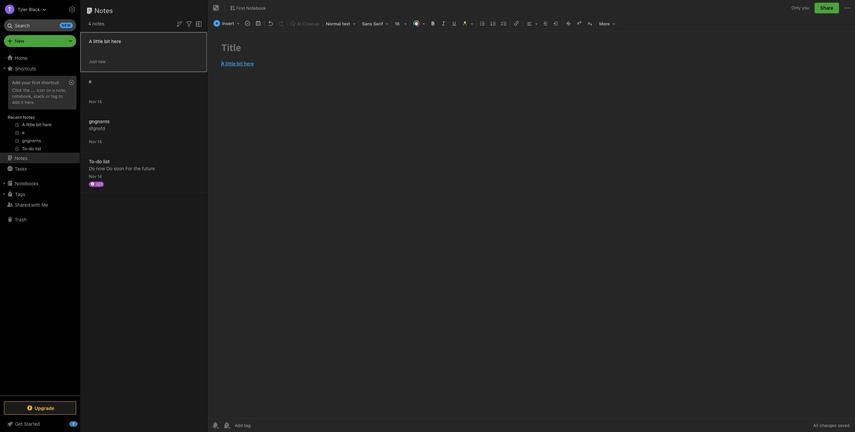 Task type: vqa. For each thing, say whether or not it's contained in the screenshot.
insightful
no



Task type: locate. For each thing, give the bounding box(es) containing it.
shared with me link
[[0, 200, 80, 210]]

notes
[[95, 7, 113, 14], [23, 115, 35, 120], [15, 155, 27, 161]]

notes up the notes
[[95, 7, 113, 14]]

Heading level field
[[324, 19, 358, 28]]

trash
[[15, 217, 27, 222]]

nov for gngnsrns
[[89, 139, 96, 144]]

2 do from the left
[[106, 166, 112, 171]]

1 vertical spatial nov 14
[[89, 139, 102, 144]]

click the ...
[[12, 88, 35, 93]]

underline image
[[450, 19, 459, 28]]

sans serif
[[362, 21, 383, 26]]

1 vertical spatial 14
[[97, 139, 102, 144]]

nov 14 for e
[[89, 99, 102, 104]]

share button
[[815, 3, 840, 13]]

Add filters field
[[185, 19, 193, 28]]

nov 14
[[89, 99, 102, 104], [89, 139, 102, 144], [89, 174, 102, 179]]

group
[[0, 74, 80, 155]]

add
[[12, 80, 20, 85]]

0 vertical spatial notes
[[95, 7, 113, 14]]

1 vertical spatial nov
[[89, 139, 96, 144]]

1 horizontal spatial the
[[134, 166, 141, 171]]

upgrade button
[[4, 402, 76, 415]]

italic image
[[439, 19, 449, 28]]

14 down sfgnsfd
[[97, 139, 102, 144]]

0 vertical spatial nov 14
[[89, 99, 102, 104]]

0 vertical spatial nov
[[89, 99, 96, 104]]

7
[[72, 422, 75, 427]]

1 vertical spatial the
[[134, 166, 141, 171]]

note,
[[56, 88, 66, 93]]

0 horizontal spatial do
[[89, 166, 95, 171]]

More field
[[597, 19, 618, 28]]

new button
[[4, 35, 76, 47]]

nov 14 up 0/3
[[89, 174, 102, 179]]

tree
[[0, 52, 80, 396]]

1 vertical spatial now
[[96, 166, 105, 171]]

add a reminder image
[[212, 422, 220, 430]]

Alignment field
[[524, 19, 541, 28]]

insert link image
[[512, 19, 521, 28]]

2 vertical spatial nov 14
[[89, 174, 102, 179]]

View options field
[[193, 19, 203, 28]]

Highlight field
[[460, 19, 476, 28]]

Account field
[[0, 3, 47, 16]]

tasks
[[15, 166, 27, 172]]

2 nov 14 from the top
[[89, 139, 102, 144]]

list
[[103, 159, 110, 164]]

black
[[29, 7, 40, 12]]

expand tags image
[[2, 192, 7, 197]]

1 14 from the top
[[97, 99, 102, 104]]

2 vertical spatial notes
[[15, 155, 27, 161]]

a
[[89, 38, 92, 44]]

serif
[[374, 21, 383, 26]]

do
[[89, 166, 95, 171], [106, 166, 112, 171]]

notes
[[92, 21, 105, 26]]

notes right "recent"
[[23, 115, 35, 120]]

strikethrough image
[[564, 19, 574, 28]]

do down to-
[[89, 166, 95, 171]]

the
[[23, 88, 30, 93], [134, 166, 141, 171]]

tags button
[[0, 189, 80, 200]]

settings image
[[68, 5, 76, 13]]

nov up 0/3
[[89, 174, 96, 179]]

nov down sfgnsfd
[[89, 139, 96, 144]]

More actions field
[[844, 3, 852, 13]]

3 14 from the top
[[97, 174, 102, 179]]

share
[[821, 5, 834, 11]]

to
[[59, 94, 63, 99]]

now down do
[[96, 166, 105, 171]]

0 vertical spatial 14
[[97, 99, 102, 104]]

do
[[96, 159, 102, 164]]

started
[[24, 422, 40, 427]]

nov for e
[[89, 99, 96, 104]]

the inside to-do list do now do soon for the future
[[134, 166, 141, 171]]

new
[[15, 38, 24, 44]]

1 do from the left
[[89, 166, 95, 171]]

normal text
[[326, 21, 350, 26]]

2 nov from the top
[[89, 139, 96, 144]]

a little bit here
[[89, 38, 121, 44]]

subscript image
[[586, 19, 595, 28]]

sfgnsfd
[[89, 126, 105, 131]]

4
[[88, 21, 91, 26]]

1 nov from the top
[[89, 99, 96, 104]]

outdent image
[[552, 19, 561, 28]]

note window element
[[208, 0, 856, 433]]

notebook,
[[12, 94, 32, 99]]

you
[[803, 5, 810, 10]]

get
[[15, 422, 23, 427]]

me
[[42, 202, 48, 208]]

to-
[[89, 159, 96, 164]]

all
[[814, 423, 819, 429]]

14 up 0/3
[[97, 174, 102, 179]]

now
[[98, 59, 106, 64], [96, 166, 105, 171]]

sans
[[362, 21, 372, 26]]

nov 14 up the gngnsrns
[[89, 99, 102, 104]]

2 14 from the top
[[97, 139, 102, 144]]

nov
[[89, 99, 96, 104], [89, 139, 96, 144], [89, 174, 96, 179]]

Font size field
[[393, 19, 409, 28]]

2 vertical spatial nov
[[89, 174, 96, 179]]

new search field
[[9, 19, 73, 31]]

notes up tasks
[[15, 155, 27, 161]]

click
[[12, 88, 22, 93]]

the left ...
[[23, 88, 30, 93]]

tags
[[15, 191, 25, 197]]

shared with me
[[15, 202, 48, 208]]

tyler
[[18, 7, 28, 12]]

icon on a note, notebook, stack or tag to add it here.
[[12, 88, 66, 105]]

now inside to-do list do now do soon for the future
[[96, 166, 105, 171]]

1 nov 14 from the top
[[89, 99, 102, 104]]

2 vertical spatial 14
[[97, 174, 102, 179]]

1 vertical spatial notes
[[23, 115, 35, 120]]

little
[[93, 38, 103, 44]]

bold image
[[429, 19, 438, 28]]

only you
[[792, 5, 810, 10]]

home
[[15, 55, 27, 61]]

a
[[53, 88, 55, 93]]

soon
[[114, 166, 124, 171]]

1 horizontal spatial do
[[106, 166, 112, 171]]

notebooks link
[[0, 178, 80, 189]]

future
[[142, 166, 155, 171]]

add
[[12, 100, 20, 105]]

saved
[[839, 423, 850, 429]]

nov 14 down sfgnsfd
[[89, 139, 102, 144]]

insert
[[222, 21, 234, 26]]

here.
[[25, 100, 35, 105]]

for
[[125, 166, 133, 171]]

on
[[46, 88, 51, 93]]

14
[[97, 99, 102, 104], [97, 139, 102, 144], [97, 174, 102, 179]]

group containing add your first shortcut
[[0, 74, 80, 155]]

14 for gngnsrns
[[97, 139, 102, 144]]

tree containing home
[[0, 52, 80, 396]]

nov down e
[[89, 99, 96, 104]]

...
[[31, 88, 35, 93]]

notes inside notes link
[[15, 155, 27, 161]]

0 vertical spatial the
[[23, 88, 30, 93]]

do down list
[[106, 166, 112, 171]]

numbered list image
[[489, 19, 498, 28]]

text
[[342, 21, 350, 26]]

superscript image
[[575, 19, 584, 28]]

now right just
[[98, 59, 106, 64]]

nov 14 for gngnsrns
[[89, 139, 102, 144]]

new
[[62, 23, 71, 27]]

14 up the gngnsrns
[[97, 99, 102, 104]]

4 notes
[[88, 21, 105, 26]]

the right for
[[134, 166, 141, 171]]



Task type: describe. For each thing, give the bounding box(es) containing it.
Add tag field
[[234, 423, 284, 429]]

first
[[236, 5, 245, 11]]

tag
[[51, 94, 58, 99]]

16
[[395, 21, 400, 26]]

Note Editor text field
[[208, 32, 856, 419]]

all changes saved
[[814, 423, 850, 429]]

icon
[[37, 88, 45, 93]]

notebook
[[246, 5, 266, 11]]

tasks button
[[0, 163, 80, 174]]

Font color field
[[411, 19, 428, 28]]

shortcuts button
[[0, 63, 80, 74]]

0 horizontal spatial the
[[23, 88, 30, 93]]

or
[[46, 94, 50, 99]]

get started
[[15, 422, 40, 427]]

e
[[89, 78, 92, 84]]

group inside tree
[[0, 74, 80, 155]]

with
[[31, 202, 40, 208]]

bit
[[104, 38, 110, 44]]

your
[[21, 80, 31, 85]]

expand note image
[[212, 4, 220, 12]]

0/3
[[96, 182, 103, 187]]

expand notebooks image
[[2, 181, 7, 186]]

home link
[[0, 52, 80, 63]]

click to collapse image
[[78, 420, 83, 428]]

checklist image
[[500, 19, 509, 28]]

indent image
[[541, 19, 551, 28]]

just
[[89, 59, 97, 64]]

notebooks
[[15, 181, 38, 186]]

just now
[[89, 59, 106, 64]]

recent
[[8, 115, 22, 120]]

Insert field
[[212, 19, 242, 28]]

first notebook
[[236, 5, 266, 11]]

bulleted list image
[[478, 19, 488, 28]]

it
[[21, 100, 23, 105]]

gngnsrns
[[89, 119, 110, 124]]

Sort options field
[[175, 19, 184, 28]]

trash link
[[0, 214, 80, 225]]

undo image
[[266, 19, 275, 28]]

to-do list do now do soon for the future
[[89, 159, 155, 171]]

Help and Learning task checklist field
[[0, 419, 80, 430]]

Font family field
[[360, 19, 391, 28]]

only
[[792, 5, 801, 10]]

recent notes
[[8, 115, 35, 120]]

upgrade
[[35, 406, 54, 411]]

add filters image
[[185, 20, 193, 28]]

add your first shortcut
[[12, 80, 59, 85]]

0 vertical spatial now
[[98, 59, 106, 64]]

tyler black
[[18, 7, 40, 12]]

shared
[[15, 202, 30, 208]]

3 nov 14 from the top
[[89, 174, 102, 179]]

shortcuts
[[15, 66, 36, 71]]

changes
[[820, 423, 837, 429]]

3 nov from the top
[[89, 174, 96, 179]]

normal
[[326, 21, 341, 26]]

calendar event image
[[254, 19, 263, 28]]

notes link
[[0, 153, 80, 163]]

more actions image
[[844, 4, 852, 12]]

task image
[[243, 19, 252, 28]]

here
[[111, 38, 121, 44]]

shortcut
[[41, 80, 59, 85]]

add tag image
[[223, 422, 231, 430]]

gngnsrns sfgnsfd
[[89, 119, 110, 131]]

Search text field
[[9, 19, 72, 31]]

14 for e
[[97, 99, 102, 104]]

more
[[600, 21, 610, 26]]

stack
[[34, 94, 44, 99]]

first
[[32, 80, 40, 85]]

first notebook button
[[228, 3, 269, 13]]



